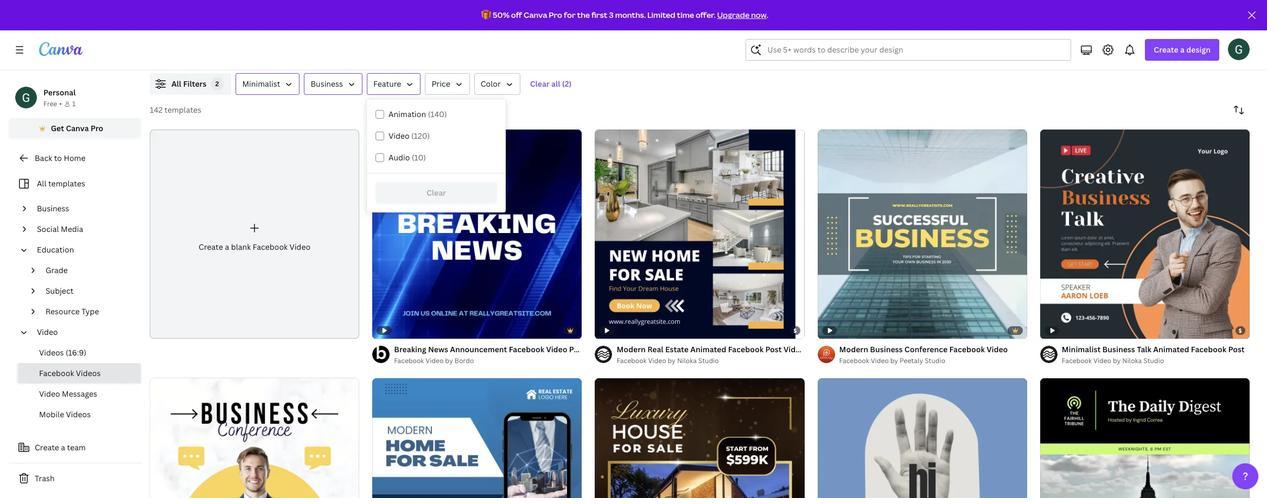 Task type: describe. For each thing, give the bounding box(es) containing it.
modern business conference facebook video link
[[839, 344, 1008, 356]]

0 vertical spatial pro
[[549, 10, 562, 20]]

$ for modern real estate animated facebook post video
[[794, 327, 797, 335]]

🎁 50% off canva pro for the first 3 months. limited time offer. upgrade now .
[[481, 10, 768, 20]]

videos (16:9)
[[39, 348, 86, 358]]

Search search field
[[768, 40, 1065, 60]]

estate
[[665, 345, 689, 355]]

grade button
[[41, 261, 135, 281]]

create a design button
[[1145, 39, 1220, 61]]

back
[[35, 153, 52, 163]]

time
[[677, 10, 694, 20]]

bordo
[[455, 357, 474, 366]]

trash
[[35, 474, 55, 484]]

(120)
[[411, 131, 430, 141]]

all for all templates
[[37, 179, 46, 189]]

announcement
[[450, 345, 507, 355]]

color
[[481, 79, 501, 89]]

greg robinson image
[[1228, 39, 1250, 60]]

resource type
[[46, 307, 99, 317]]

create for create a design
[[1154, 45, 1179, 55]]

now
[[751, 10, 767, 20]]

templates for all templates
[[48, 179, 85, 189]]

2
[[215, 79, 219, 88]]

canva inside button
[[66, 123, 89, 134]]

minimalist business talk animated facebook post link
[[1062, 344, 1245, 356]]

real
[[648, 345, 664, 355]]

(140)
[[428, 109, 447, 119]]

to
[[54, 153, 62, 163]]

subject button
[[41, 281, 135, 302]]

grade
[[46, 265, 68, 276]]

business button
[[304, 73, 363, 95]]

modern real estate animated facebook post video facebook video by niloka studio
[[617, 345, 805, 366]]

get
[[51, 123, 64, 134]]

home
[[64, 153, 85, 163]]

video messages link
[[17, 384, 141, 405]]

Sort by button
[[1228, 99, 1250, 121]]

audio (10)
[[389, 153, 426, 163]]

type
[[81, 307, 99, 317]]

create for create a blank facebook video
[[199, 242, 223, 252]]

blank
[[231, 242, 251, 252]]

mobile
[[39, 410, 64, 420]]

minimalist for minimalist business talk animated facebook post facebook video by niloka studio
[[1062, 345, 1101, 355]]

create a design
[[1154, 45, 1211, 55]]

filters
[[183, 79, 206, 89]]

free •
[[43, 99, 62, 109]]

142
[[150, 105, 163, 115]]

(16:9)
[[66, 348, 86, 358]]

education
[[37, 245, 74, 255]]

mobile videos link
[[17, 405, 141, 426]]

personal
[[43, 87, 76, 98]]

all filters
[[172, 79, 206, 89]]

resource
[[46, 307, 80, 317]]

minimalist button
[[236, 73, 300, 95]]

the
[[577, 10, 590, 20]]

facebook video by niloka studio link for talk
[[1062, 356, 1245, 367]]

animation
[[389, 109, 426, 119]]

animated for estate
[[691, 345, 726, 355]]

create a blank facebook video element
[[150, 130, 359, 339]]

video messages
[[39, 389, 97, 399]]

by inside the modern real estate animated facebook post video facebook video by niloka studio
[[668, 357, 676, 366]]

breaking news announcement facebook video post link
[[394, 344, 586, 356]]

videos for mobile videos
[[66, 410, 91, 420]]

design
[[1187, 45, 1211, 55]]

facebook video templates image
[[1018, 0, 1250, 60]]

50%
[[493, 10, 510, 20]]

feature
[[373, 79, 401, 89]]

modern real estate animated facebook post video link
[[617, 344, 805, 356]]

animated for talk
[[1154, 345, 1189, 355]]

breaking news announcement facebook video post facebook video by bordo
[[394, 345, 586, 366]]

feature button
[[367, 73, 421, 95]]

niloka inside the modern real estate animated facebook post video facebook video by niloka studio
[[677, 357, 697, 366]]

3
[[609, 10, 614, 20]]

team
[[67, 443, 86, 453]]

post for modern real estate animated facebook post video
[[766, 345, 782, 355]]

create a team
[[35, 443, 86, 453]]

get canva pro
[[51, 123, 103, 134]]

minimalist business talk animated facebook post facebook video by niloka studio
[[1062, 345, 1245, 366]]

🎁
[[481, 10, 491, 20]]

.
[[767, 10, 768, 20]]

(2)
[[562, 79, 572, 89]]

studio inside modern business conference facebook video facebook video by peetaly studio
[[925, 357, 946, 366]]

media
[[61, 224, 83, 234]]

modern for modern business conference facebook video
[[839, 345, 868, 355]]

create a blank facebook video link
[[150, 130, 359, 339]]

business inside modern business conference facebook video facebook video by peetaly studio
[[870, 345, 903, 355]]

back to home
[[35, 153, 85, 163]]



Task type: locate. For each thing, give the bounding box(es) containing it.
clear for clear
[[427, 188, 446, 198]]

animated inside the modern real estate animated facebook post video facebook video by niloka studio
[[691, 345, 726, 355]]

all
[[172, 79, 181, 89], [37, 179, 46, 189]]

0 vertical spatial minimalist
[[242, 79, 280, 89]]

price button
[[425, 73, 470, 95]]

2 modern from the left
[[839, 345, 868, 355]]

first
[[592, 10, 608, 20]]

4 by from the left
[[1113, 357, 1121, 366]]

1 horizontal spatial create
[[199, 242, 223, 252]]

facebook
[[253, 242, 288, 252], [509, 345, 544, 355], [728, 345, 764, 355], [950, 345, 985, 355], [1191, 345, 1227, 355], [394, 357, 424, 366], [617, 357, 647, 366], [839, 357, 869, 366], [1062, 357, 1092, 366], [39, 369, 74, 379]]

video link
[[33, 322, 135, 343]]

business link
[[33, 199, 135, 219]]

1 horizontal spatial clear
[[530, 79, 550, 89]]

templates for 142 templates
[[164, 105, 201, 115]]

0 horizontal spatial create
[[35, 443, 59, 453]]

1 vertical spatial a
[[225, 242, 229, 252]]

business inside minimalist business talk animated facebook post facebook video by niloka studio
[[1103, 345, 1135, 355]]

studio down minimalist business talk animated facebook post link
[[1144, 357, 1164, 366]]

months.
[[615, 10, 646, 20]]

video (120)
[[389, 131, 430, 141]]

niloka inside minimalist business talk animated facebook post facebook video by niloka studio
[[1123, 357, 1142, 366]]

animated right the talk
[[1154, 345, 1189, 355]]

canva right the get
[[66, 123, 89, 134]]

modern for modern real estate animated facebook post video
[[617, 345, 646, 355]]

a left blank
[[225, 242, 229, 252]]

all templates link
[[15, 174, 135, 194]]

1 horizontal spatial all
[[172, 79, 181, 89]]

0 vertical spatial canva
[[524, 10, 547, 20]]

post inside the modern real estate animated facebook post video facebook video by niloka studio
[[766, 345, 782, 355]]

minimalist inside minimalist business talk animated facebook post facebook video by niloka studio
[[1062, 345, 1101, 355]]

talk
[[1137, 345, 1152, 355]]

1 horizontal spatial templates
[[164, 105, 201, 115]]

2 niloka from the left
[[1123, 357, 1142, 366]]

create left the team
[[35, 443, 59, 453]]

free
[[43, 99, 57, 109]]

0 horizontal spatial a
[[61, 443, 65, 453]]

a for design
[[1181, 45, 1185, 55]]

None search field
[[746, 39, 1072, 61]]

post
[[569, 345, 586, 355], [766, 345, 782, 355], [1229, 345, 1245, 355]]

audio
[[389, 153, 410, 163]]

trash link
[[9, 468, 141, 490]]

canva right off
[[524, 10, 547, 20]]

a for team
[[61, 443, 65, 453]]

1 vertical spatial create
[[199, 242, 223, 252]]

1 horizontal spatial animated
[[1154, 345, 1189, 355]]

animation (140)
[[389, 109, 447, 119]]

facebook video by niloka studio link for estate
[[617, 356, 805, 367]]

2 horizontal spatial create
[[1154, 45, 1179, 55]]

1 niloka from the left
[[677, 357, 697, 366]]

all
[[551, 79, 560, 89]]

minimalist for minimalist
[[242, 79, 280, 89]]

1 studio from the left
[[698, 357, 719, 366]]

messages
[[62, 389, 97, 399]]

1 modern from the left
[[617, 345, 646, 355]]

0 horizontal spatial all
[[37, 179, 46, 189]]

•
[[59, 99, 62, 109]]

1 horizontal spatial canva
[[524, 10, 547, 20]]

1 vertical spatial all
[[37, 179, 46, 189]]

0 horizontal spatial clear
[[427, 188, 446, 198]]

0 horizontal spatial studio
[[698, 357, 719, 366]]

by left "bordo"
[[445, 357, 453, 366]]

breaking
[[394, 345, 426, 355]]

templates
[[164, 105, 201, 115], [48, 179, 85, 189]]

by inside breaking news announcement facebook video post facebook video by bordo
[[445, 357, 453, 366]]

post inside breaking news announcement facebook video post facebook video by bordo
[[569, 345, 586, 355]]

a inside button
[[61, 443, 65, 453]]

minimalist inside 'button'
[[242, 79, 280, 89]]

social
[[37, 224, 59, 234]]

templates down back to home
[[48, 179, 85, 189]]

offer.
[[696, 10, 716, 20]]

by inside modern business conference facebook video facebook video by peetaly studio
[[891, 357, 898, 366]]

post for minimalist business talk animated facebook post
[[1229, 345, 1245, 355]]

get canva pro button
[[9, 118, 141, 139]]

1 vertical spatial videos
[[76, 369, 101, 379]]

by inside minimalist business talk animated facebook post facebook video by niloka studio
[[1113, 357, 1121, 366]]

facebook video by peetaly studio link
[[839, 356, 1008, 367]]

clear
[[530, 79, 550, 89], [427, 188, 446, 198]]

1
[[72, 99, 76, 109]]

create for create a team
[[35, 443, 59, 453]]

1 horizontal spatial a
[[225, 242, 229, 252]]

facebook video by niloka studio link down estate
[[617, 356, 805, 367]]

0 horizontal spatial templates
[[48, 179, 85, 189]]

modern inside modern business conference facebook video facebook video by peetaly studio
[[839, 345, 868, 355]]

2 horizontal spatial studio
[[1144, 357, 1164, 366]]

news
[[428, 345, 448, 355]]

1 facebook video by niloka studio link from the left
[[617, 356, 805, 367]]

minimalist
[[242, 79, 280, 89], [1062, 345, 1101, 355]]

clear button
[[376, 182, 497, 204]]

create inside button
[[35, 443, 59, 453]]

studio inside minimalist business talk animated facebook post facebook video by niloka studio
[[1144, 357, 1164, 366]]

0 vertical spatial all
[[172, 79, 181, 89]]

videos left (16:9)
[[39, 348, 64, 358]]

clear all (2)
[[530, 79, 572, 89]]

canva
[[524, 10, 547, 20], [66, 123, 89, 134]]

by down minimalist business talk animated facebook post link
[[1113, 357, 1121, 366]]

studio inside the modern real estate animated facebook post video facebook video by niloka studio
[[698, 357, 719, 366]]

upgrade
[[717, 10, 750, 20]]

conference
[[905, 345, 948, 355]]

2 post from the left
[[766, 345, 782, 355]]

1 post from the left
[[569, 345, 586, 355]]

0 vertical spatial create
[[1154, 45, 1179, 55]]

1 horizontal spatial studio
[[925, 357, 946, 366]]

1 horizontal spatial facebook video by niloka studio link
[[1062, 356, 1245, 367]]

2 $ from the left
[[1239, 327, 1243, 335]]

0 horizontal spatial modern
[[617, 345, 646, 355]]

0 vertical spatial videos
[[39, 348, 64, 358]]

peetaly
[[900, 357, 923, 366]]

1 vertical spatial minimalist
[[1062, 345, 1101, 355]]

studio down modern real estate animated facebook post video "link"
[[698, 357, 719, 366]]

a for blank
[[225, 242, 229, 252]]

0 horizontal spatial $
[[794, 327, 797, 335]]

facebook video by niloka studio link down the talk
[[1062, 356, 1245, 367]]

price
[[432, 79, 450, 89]]

education link
[[33, 240, 135, 261]]

videos for facebook videos
[[76, 369, 101, 379]]

animated right estate
[[691, 345, 726, 355]]

modern inside the modern real estate animated facebook post video facebook video by niloka studio
[[617, 345, 646, 355]]

post inside minimalist business talk animated facebook post facebook video by niloka studio
[[1229, 345, 1245, 355]]

videos (16:9) link
[[17, 343, 141, 364]]

pro inside get canva pro button
[[91, 123, 103, 134]]

off
[[511, 10, 522, 20]]

videos down video messages link
[[66, 410, 91, 420]]

clear inside button
[[427, 188, 446, 198]]

1 vertical spatial clear
[[427, 188, 446, 198]]

a
[[1181, 45, 1185, 55], [225, 242, 229, 252], [61, 443, 65, 453]]

social media link
[[33, 219, 135, 240]]

all for all filters
[[172, 79, 181, 89]]

clear all (2) button
[[525, 73, 577, 95]]

niloka down estate
[[677, 357, 697, 366]]

create
[[1154, 45, 1179, 55], [199, 242, 223, 252], [35, 443, 59, 453]]

0 vertical spatial clear
[[530, 79, 550, 89]]

0 horizontal spatial minimalist
[[242, 79, 280, 89]]

1 horizontal spatial post
[[766, 345, 782, 355]]

modern
[[617, 345, 646, 355], [839, 345, 868, 355]]

a left the team
[[61, 443, 65, 453]]

video inside minimalist business talk animated facebook post facebook video by niloka studio
[[1094, 357, 1112, 366]]

0 horizontal spatial post
[[569, 345, 586, 355]]

a inside dropdown button
[[1181, 45, 1185, 55]]

0 horizontal spatial animated
[[691, 345, 726, 355]]

by left peetaly
[[891, 357, 898, 366]]

(10)
[[412, 153, 426, 163]]

1 by from the left
[[445, 357, 453, 366]]

niloka down the talk
[[1123, 357, 1142, 366]]

business
[[311, 79, 343, 89], [37, 204, 69, 214], [870, 345, 903, 355], [1103, 345, 1135, 355]]

by down estate
[[668, 357, 676, 366]]

create left design
[[1154, 45, 1179, 55]]

2 by from the left
[[668, 357, 676, 366]]

business inside button
[[311, 79, 343, 89]]

2 vertical spatial videos
[[66, 410, 91, 420]]

0 horizontal spatial canva
[[66, 123, 89, 134]]

post for breaking news announcement facebook video post
[[569, 345, 586, 355]]

for
[[564, 10, 576, 20]]

0 horizontal spatial facebook video by niloka studio link
[[617, 356, 805, 367]]

142 templates
[[150, 105, 201, 115]]

a left design
[[1181, 45, 1185, 55]]

0 vertical spatial templates
[[164, 105, 201, 115]]

templates right 142 on the top
[[164, 105, 201, 115]]

1 animated from the left
[[691, 345, 726, 355]]

animated inside minimalist business talk animated facebook post facebook video by niloka studio
[[1154, 345, 1189, 355]]

3 studio from the left
[[1144, 357, 1164, 366]]

limited
[[647, 10, 676, 20]]

by
[[445, 357, 453, 366], [668, 357, 676, 366], [891, 357, 898, 366], [1113, 357, 1121, 366]]

0 horizontal spatial pro
[[91, 123, 103, 134]]

create inside dropdown button
[[1154, 45, 1179, 55]]

1 vertical spatial pro
[[91, 123, 103, 134]]

clear inside button
[[530, 79, 550, 89]]

1 horizontal spatial niloka
[[1123, 357, 1142, 366]]

3 by from the left
[[891, 357, 898, 366]]

2 animated from the left
[[1154, 345, 1189, 355]]

1 horizontal spatial pro
[[549, 10, 562, 20]]

pro left for
[[549, 10, 562, 20]]

pro up back to home link in the top of the page
[[91, 123, 103, 134]]

2 filter options selected element
[[211, 78, 224, 91]]

0 horizontal spatial niloka
[[677, 357, 697, 366]]

$
[[794, 327, 797, 335], [1239, 327, 1243, 335]]

1 horizontal spatial modern
[[839, 345, 868, 355]]

clear for clear all (2)
[[530, 79, 550, 89]]

all templates
[[37, 179, 85, 189]]

modern business conference facebook video facebook video by peetaly studio
[[839, 345, 1008, 366]]

videos down videos (16:9) link
[[76, 369, 101, 379]]

facebook video by niloka studio link
[[617, 356, 805, 367], [1062, 356, 1245, 367]]

resource type button
[[41, 302, 135, 322]]

create a blank facebook video
[[199, 242, 311, 252]]

1 vertical spatial canva
[[66, 123, 89, 134]]

1 horizontal spatial minimalist
[[1062, 345, 1101, 355]]

create left blank
[[199, 242, 223, 252]]

all left filters
[[172, 79, 181, 89]]

2 studio from the left
[[925, 357, 946, 366]]

subject
[[46, 286, 74, 296]]

2 horizontal spatial a
[[1181, 45, 1185, 55]]

upgrade now button
[[717, 10, 767, 20]]

1 vertical spatial templates
[[48, 179, 85, 189]]

back to home link
[[9, 148, 141, 169]]

facebook videos
[[39, 369, 101, 379]]

color button
[[474, 73, 520, 95]]

studio down the conference
[[925, 357, 946, 366]]

2 vertical spatial create
[[35, 443, 59, 453]]

1 horizontal spatial $
[[1239, 327, 1243, 335]]

2 vertical spatial a
[[61, 443, 65, 453]]

all down back
[[37, 179, 46, 189]]

2 facebook video by niloka studio link from the left
[[1062, 356, 1245, 367]]

1 $ from the left
[[794, 327, 797, 335]]

$ for minimalist business talk animated facebook post
[[1239, 327, 1243, 335]]

social media
[[37, 224, 83, 234]]

3 post from the left
[[1229, 345, 1245, 355]]

0 vertical spatial a
[[1181, 45, 1185, 55]]

2 horizontal spatial post
[[1229, 345, 1245, 355]]



Task type: vqa. For each thing, say whether or not it's contained in the screenshot.
one within the the Ideate, create, review, and collaborate with ease between teachers, students, and staff members – all in one place. Ge
no



